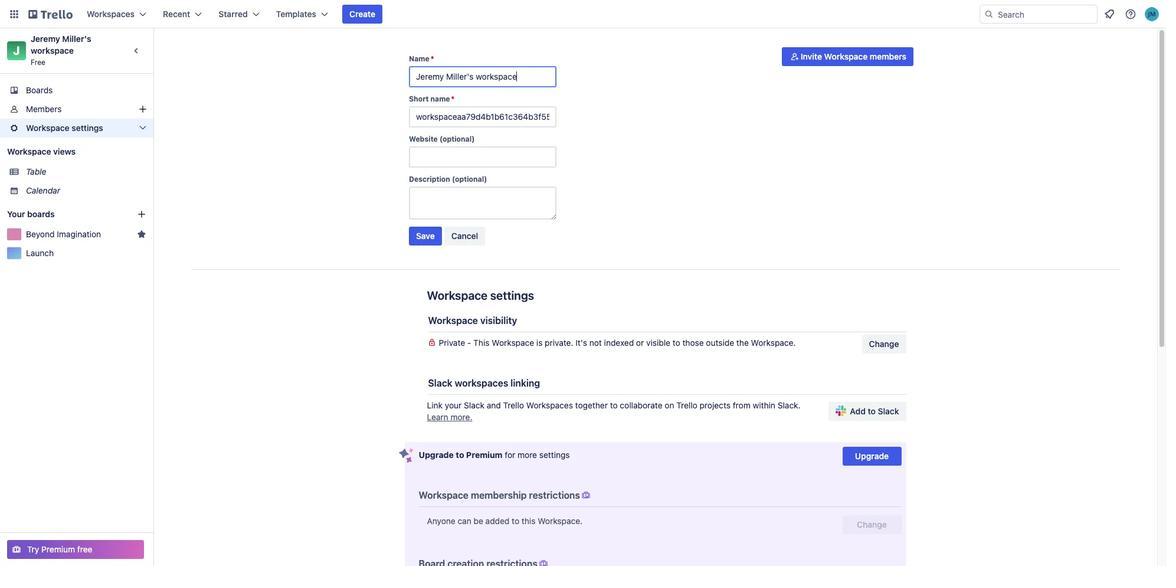 Task type: vqa. For each thing, say whether or not it's contained in the screenshot.
Workspaces inside the Link your Slack and Trello Workspaces together to collaborate on Trello projects from within Slack. Learn more.
yes



Task type: locate. For each thing, give the bounding box(es) containing it.
slack
[[428, 378, 453, 389], [464, 400, 485, 410], [878, 406, 900, 416]]

workspace right invite
[[825, 51, 868, 61]]

try
[[27, 544, 39, 554]]

0 vertical spatial sm image
[[789, 51, 801, 63]]

workspace settings
[[26, 123, 103, 133], [427, 289, 534, 302]]

trello right on
[[677, 400, 698, 410]]

1 horizontal spatial settings
[[491, 289, 534, 302]]

0 horizontal spatial upgrade
[[419, 450, 454, 460]]

not
[[590, 338, 602, 348]]

beyond imagination link
[[26, 229, 132, 240]]

imagination
[[57, 229, 101, 239]]

or
[[636, 338, 644, 348]]

workspace settings inside dropdown button
[[26, 123, 103, 133]]

starred button
[[212, 5, 267, 24]]

settings right more
[[540, 450, 570, 460]]

workspace. right the
[[751, 338, 796, 348]]

0 horizontal spatial workspace settings
[[26, 123, 103, 133]]

workspaces down linking
[[527, 400, 573, 410]]

workspaces
[[87, 9, 135, 19], [527, 400, 573, 410]]

settings down members link
[[72, 123, 103, 133]]

workspace up private
[[428, 315, 478, 326]]

upgrade down add to slack link
[[856, 451, 889, 461]]

change for bottommost change button
[[857, 520, 887, 530]]

trello right and
[[503, 400, 524, 410]]

workspace membership restrictions
[[419, 490, 580, 501]]

create
[[350, 9, 376, 19]]

calendar
[[26, 185, 60, 195]]

1 vertical spatial (optional)
[[452, 175, 487, 184]]

1 horizontal spatial trello
[[677, 400, 698, 410]]

workspaces up miller's
[[87, 9, 135, 19]]

settings up visibility
[[491, 289, 534, 302]]

0 horizontal spatial sm image
[[538, 558, 550, 566]]

slack for add
[[878, 406, 900, 416]]

visibility
[[481, 315, 517, 326]]

1 vertical spatial settings
[[491, 289, 534, 302]]

slack up the link
[[428, 378, 453, 389]]

workspace up table
[[7, 146, 51, 156]]

short
[[409, 94, 429, 103]]

0 vertical spatial premium
[[466, 450, 503, 460]]

add to slack link
[[829, 402, 907, 421]]

slack workspaces linking
[[428, 378, 540, 389]]

0 vertical spatial (optional)
[[440, 135, 475, 143]]

recent
[[163, 9, 190, 19]]

link your slack and trello workspaces together to collaborate on trello projects from within slack. learn more.
[[427, 400, 801, 422]]

1 vertical spatial change button
[[843, 515, 902, 534]]

sm image
[[789, 51, 801, 63], [538, 558, 550, 566]]

the
[[737, 338, 749, 348]]

sparkle image
[[399, 448, 414, 464]]

1 vertical spatial premium
[[41, 544, 75, 554]]

0 notifications image
[[1103, 7, 1117, 21]]

to
[[673, 338, 681, 348], [610, 400, 618, 410], [868, 406, 876, 416], [456, 450, 464, 460], [512, 516, 520, 526]]

1 horizontal spatial premium
[[466, 450, 503, 460]]

1 vertical spatial change
[[857, 520, 887, 530]]

upgrade right sparkle icon
[[419, 450, 454, 460]]

upgrade
[[419, 450, 454, 460], [856, 451, 889, 461]]

1 horizontal spatial slack
[[464, 400, 485, 410]]

learn
[[427, 412, 449, 422]]

0 horizontal spatial settings
[[72, 123, 103, 133]]

this
[[522, 516, 536, 526]]

0 vertical spatial workspaces
[[87, 9, 135, 19]]

1 horizontal spatial workspace settings
[[427, 289, 534, 302]]

0 horizontal spatial premium
[[41, 544, 75, 554]]

0 horizontal spatial *
[[431, 54, 434, 63]]

workspace.
[[751, 338, 796, 348], [538, 516, 583, 526]]

create button
[[342, 5, 383, 24]]

workspace down "members"
[[26, 123, 69, 133]]

collaborate
[[620, 400, 663, 410]]

workspaces button
[[80, 5, 154, 24]]

on
[[665, 400, 675, 410]]

0 vertical spatial change
[[870, 339, 900, 349]]

workspace settings down members link
[[26, 123, 103, 133]]

(optional)
[[440, 135, 475, 143], [452, 175, 487, 184]]

sm image inside invite workspace members button
[[789, 51, 801, 63]]

beyond imagination
[[26, 229, 101, 239]]

upgrade inside button
[[856, 451, 889, 461]]

0 vertical spatial settings
[[72, 123, 103, 133]]

1 vertical spatial *
[[451, 94, 455, 103]]

(optional) right website
[[440, 135, 475, 143]]

0 vertical spatial workspace settings
[[26, 123, 103, 133]]

0 vertical spatial workspace.
[[751, 338, 796, 348]]

templates button
[[269, 5, 335, 24]]

to right together
[[610, 400, 618, 410]]

0 vertical spatial *
[[431, 54, 434, 63]]

members
[[26, 104, 62, 114]]

change button
[[862, 335, 907, 354], [843, 515, 902, 534]]

premium left the for
[[466, 450, 503, 460]]

2 horizontal spatial slack
[[878, 406, 900, 416]]

(optional) right description
[[452, 175, 487, 184]]

cancel
[[452, 231, 478, 241]]

website
[[409, 135, 438, 143]]

None text field
[[409, 106, 557, 128], [409, 146, 557, 168], [409, 187, 557, 220], [409, 106, 557, 128], [409, 146, 557, 168], [409, 187, 557, 220]]

(optional) for description (optional)
[[452, 175, 487, 184]]

slack inside link your slack and trello workspaces together to collaborate on trello projects from within slack. learn more.
[[464, 400, 485, 410]]

this
[[474, 338, 490, 348]]

be
[[474, 516, 483, 526]]

slack right add
[[878, 406, 900, 416]]

workspace
[[825, 51, 868, 61], [26, 123, 69, 133], [7, 146, 51, 156], [427, 289, 488, 302], [428, 315, 478, 326], [492, 338, 534, 348], [419, 490, 469, 501]]

workspace down visibility
[[492, 338, 534, 348]]

workspace navigation collapse icon image
[[129, 43, 145, 59]]

workspace settings up the workspace visibility
[[427, 289, 534, 302]]

1 horizontal spatial sm image
[[789, 51, 801, 63]]

1 horizontal spatial workspaces
[[527, 400, 573, 410]]

to left the this
[[512, 516, 520, 526]]

premium
[[466, 450, 503, 460], [41, 544, 75, 554]]

0 horizontal spatial workspaces
[[87, 9, 135, 19]]

None text field
[[409, 66, 557, 87]]

1 horizontal spatial *
[[451, 94, 455, 103]]

miller's
[[62, 34, 91, 44]]

change
[[870, 339, 900, 349], [857, 520, 887, 530]]

premium right try
[[41, 544, 75, 554]]

workspace settings button
[[0, 119, 154, 138]]

1 vertical spatial workspace.
[[538, 516, 583, 526]]

description
[[409, 175, 450, 184]]

1 vertical spatial workspaces
[[527, 400, 573, 410]]

sm image
[[580, 489, 592, 501]]

starred
[[219, 9, 248, 19]]

save button
[[409, 227, 442, 246]]

1 horizontal spatial workspace.
[[751, 338, 796, 348]]

website (optional)
[[409, 135, 475, 143]]

starred icon image
[[137, 230, 146, 239]]

save
[[416, 231, 435, 241]]

open information menu image
[[1125, 8, 1137, 20]]

table link
[[26, 166, 146, 178]]

together
[[576, 400, 608, 410]]

*
[[431, 54, 434, 63], [451, 94, 455, 103]]

boards link
[[0, 81, 154, 100]]

workspace visibility
[[428, 315, 517, 326]]

short name *
[[409, 94, 455, 103]]

jeremy miller's workspace link
[[31, 34, 93, 56]]

workspace. down the restrictions
[[538, 516, 583, 526]]

-
[[468, 338, 471, 348]]

workspace
[[31, 45, 74, 56]]

2 vertical spatial settings
[[540, 450, 570, 460]]

restrictions
[[529, 490, 580, 501]]

change for change button to the top
[[870, 339, 900, 349]]

to left those on the bottom of the page
[[673, 338, 681, 348]]

0 vertical spatial change button
[[862, 335, 907, 354]]

workspace up the anyone on the left
[[419, 490, 469, 501]]

invite workspace members
[[801, 51, 907, 61]]

jeremy
[[31, 34, 60, 44]]

1 horizontal spatial upgrade
[[856, 451, 889, 461]]

slack up more.
[[464, 400, 485, 410]]

upgrade to premium for more settings
[[419, 450, 570, 460]]

membership
[[471, 490, 527, 501]]

primary element
[[0, 0, 1167, 28]]

recent button
[[156, 5, 209, 24]]

0 horizontal spatial trello
[[503, 400, 524, 410]]

free
[[77, 544, 92, 554]]

name *
[[409, 54, 434, 63]]

members
[[870, 51, 907, 61]]

trello
[[503, 400, 524, 410], [677, 400, 698, 410]]

more
[[518, 450, 537, 460]]

0 horizontal spatial workspace.
[[538, 516, 583, 526]]



Task type: describe. For each thing, give the bounding box(es) containing it.
cancel button
[[445, 227, 486, 246]]

learn more. link
[[427, 412, 473, 422]]

is
[[537, 338, 543, 348]]

add board image
[[137, 210, 146, 219]]

calendar link
[[26, 185, 146, 197]]

settings inside dropdown button
[[72, 123, 103, 133]]

upgrade for upgrade
[[856, 451, 889, 461]]

anyone
[[427, 516, 456, 526]]

for
[[505, 450, 516, 460]]

premium inside button
[[41, 544, 75, 554]]

workspace views
[[7, 146, 76, 156]]

templates
[[276, 9, 317, 19]]

visible
[[647, 338, 671, 348]]

workspaces inside workspaces dropdown button
[[87, 9, 135, 19]]

2 trello from the left
[[677, 400, 698, 410]]

j link
[[7, 41, 26, 60]]

0 horizontal spatial slack
[[428, 378, 453, 389]]

members link
[[0, 100, 154, 119]]

within
[[753, 400, 776, 410]]

launch
[[26, 248, 54, 258]]

projects
[[700, 400, 731, 410]]

to down more.
[[456, 450, 464, 460]]

views
[[53, 146, 76, 156]]

1 trello from the left
[[503, 400, 524, 410]]

it's
[[576, 338, 588, 348]]

anyone can be added to this workspace.
[[427, 516, 583, 526]]

your boards with 2 items element
[[7, 207, 119, 221]]

jeremy miller's workspace free
[[31, 34, 93, 67]]

link
[[427, 400, 443, 410]]

j
[[13, 44, 20, 57]]

add to slack
[[851, 406, 900, 416]]

launch link
[[26, 247, 146, 259]]

can
[[458, 516, 472, 526]]

back to home image
[[28, 5, 73, 24]]

private.
[[545, 338, 574, 348]]

added
[[486, 516, 510, 526]]

Search field
[[994, 5, 1098, 23]]

private - this workspace is private. it's not indexed or visible to those outside the workspace.
[[439, 338, 796, 348]]

2 horizontal spatial settings
[[540, 450, 570, 460]]

boards
[[27, 209, 55, 219]]

linking
[[511, 378, 540, 389]]

workspaces
[[455, 378, 509, 389]]

(optional) for website (optional)
[[440, 135, 475, 143]]

add
[[851, 406, 866, 416]]

upgrade for upgrade to premium for more settings
[[419, 450, 454, 460]]

table
[[26, 167, 46, 177]]

to inside link your slack and trello workspaces together to collaborate on trello projects from within slack. learn more.
[[610, 400, 618, 410]]

your
[[7, 209, 25, 219]]

slack for link
[[464, 400, 485, 410]]

name
[[431, 94, 450, 103]]

beyond
[[26, 229, 55, 239]]

to right add
[[868, 406, 876, 416]]

try premium free button
[[7, 540, 144, 559]]

switch to… image
[[8, 8, 20, 20]]

description (optional)
[[409, 175, 487, 184]]

private
[[439, 338, 465, 348]]

try premium free
[[27, 544, 92, 554]]

workspace inside dropdown button
[[26, 123, 69, 133]]

your
[[445, 400, 462, 410]]

indexed
[[604, 338, 634, 348]]

1 vertical spatial workspace settings
[[427, 289, 534, 302]]

more.
[[451, 412, 473, 422]]

workspaces inside link your slack and trello workspaces together to collaborate on trello projects from within slack. learn more.
[[527, 400, 573, 410]]

free
[[31, 58, 45, 67]]

organizationdetailform element
[[409, 54, 557, 250]]

slack.
[[778, 400, 801, 410]]

upgrade button
[[843, 447, 902, 466]]

from
[[733, 400, 751, 410]]

invite workspace members button
[[782, 47, 914, 66]]

outside
[[706, 338, 735, 348]]

workspace inside button
[[825, 51, 868, 61]]

workspace up the workspace visibility
[[427, 289, 488, 302]]

search image
[[985, 9, 994, 19]]

boards
[[26, 85, 53, 95]]

name
[[409, 54, 430, 63]]

jeremy miller (jeremymiller198) image
[[1146, 7, 1160, 21]]

those
[[683, 338, 704, 348]]

1 vertical spatial sm image
[[538, 558, 550, 566]]

invite
[[801, 51, 822, 61]]

your boards
[[7, 209, 55, 219]]



